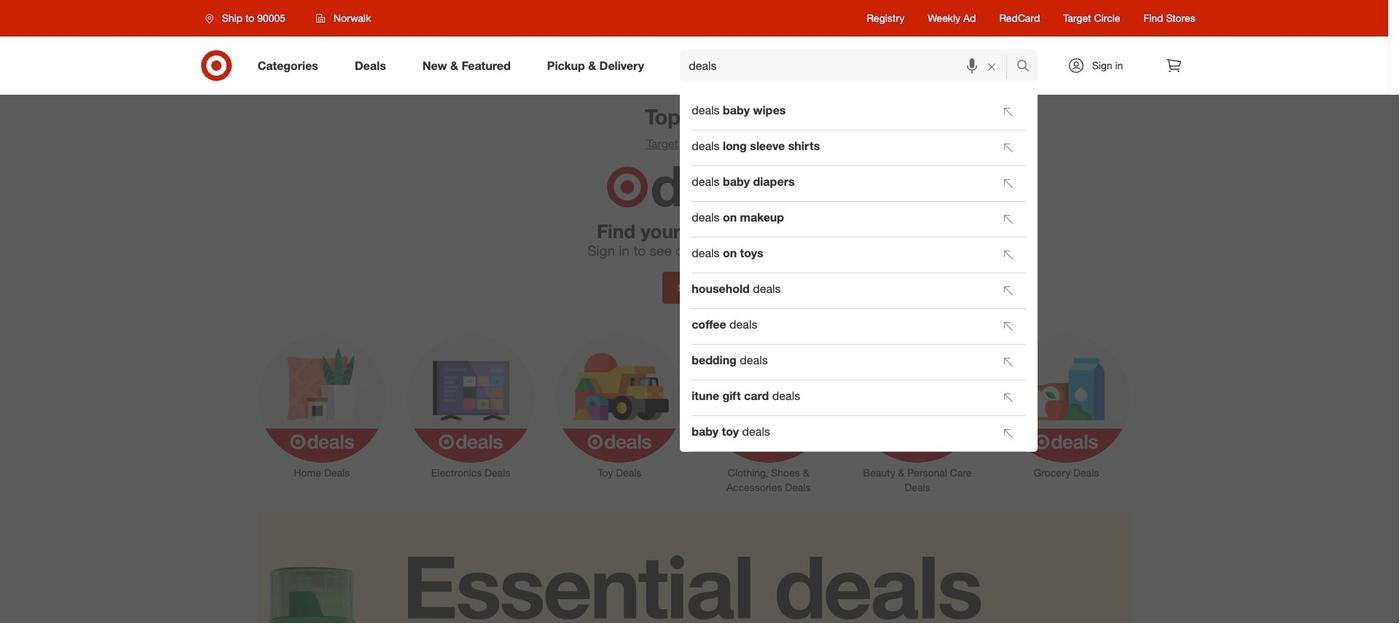 Task type: describe. For each thing, give the bounding box(es) containing it.
essential deals image
[[257, 512, 1132, 623]]

What can we help you find? suggestions appear below search field
[[680, 50, 1020, 82]]

target image
[[604, 163, 651, 211]]



Task type: vqa. For each thing, say whether or not it's contained in the screenshot.
Essential Deals image at bottom
yes



